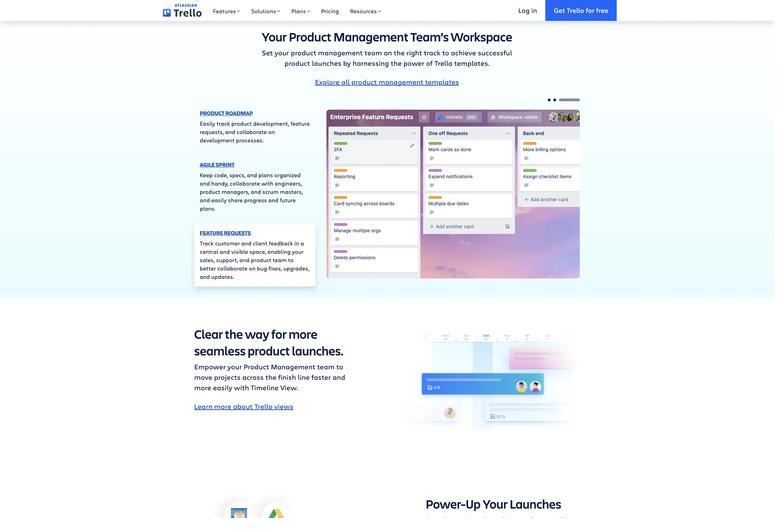 Task type: describe. For each thing, give the bounding box(es) containing it.
collaborate inside the product roadmap easily track product development, feature requests, and collaborate on development processes.
[[237, 128, 267, 135]]

on for team's
[[384, 48, 392, 57]]

your product management team's workspace set your product management team on the right track to achieve successful product launches by harnessing the power of trello templates.
[[262, 28, 513, 68]]

product inside your product management team's workspace set your product management team on the right track to achieve successful product launches by harnessing the power of trello templates.
[[289, 28, 332, 45]]

engineers,
[[275, 180, 302, 187]]

and down better
[[200, 273, 210, 280]]

client
[[253, 239, 268, 247]]

updates.
[[211, 273, 234, 280]]

get trello for free
[[554, 6, 609, 14]]

an illustration showing timeline view. image
[[393, 325, 580, 431]]

scrum
[[263, 188, 279, 195]]

masters,
[[280, 188, 303, 195]]

product roadmap link
[[200, 109, 253, 117]]

with inside the clear the way for more seamless product launches. empower your product management team to move projects across the finish line faster and more easily with timeline view.
[[234, 383, 249, 392]]

feature requests track customer and client feedback in a central and visible space, enabling your sales, support, and product team to better collaborate on bug fixes, upgrades, and updates.
[[200, 229, 309, 280]]

with inside the agile sprint keep code, specs, and plans organized and handy, collaborate with engineers, product managers, and scrum masters, and easily share progress and future plans.
[[262, 180, 274, 187]]

agile sprint link
[[200, 161, 235, 168]]

get trello for free link
[[546, 0, 617, 21]]

launches.
[[292, 342, 344, 359]]

launches
[[510, 495, 562, 512]]

workspace
[[451, 28, 513, 45]]

power-
[[426, 495, 466, 512]]

your inside your product management team's workspace set your product management team on the right track to achieve successful product launches by harnessing the power of trello templates.
[[275, 48, 289, 57]]

plans button
[[286, 0, 316, 21]]

and up support,
[[220, 248, 230, 255]]

and down visible
[[240, 256, 250, 263]]

the left way
[[225, 325, 243, 342]]

successful
[[478, 48, 512, 57]]

atlassian trello image
[[163, 4, 202, 17]]

launches
[[312, 58, 342, 68]]

requests
[[224, 229, 251, 237]]

easily inside the clear the way for more seamless product launches. empower your product management team to move projects across the finish line faster and more easily with timeline view.
[[213, 383, 232, 392]]

the left the power at the right of the page
[[391, 58, 402, 68]]

better
[[200, 265, 216, 272]]

of
[[426, 58, 433, 68]]

and up progress
[[251, 188, 261, 195]]

handy,
[[211, 180, 229, 187]]

and up visible
[[241, 239, 252, 247]]

to inside your product management team's workspace set your product management team on the right track to achieve successful product launches by harnessing the power of trello templates.
[[443, 48, 449, 57]]

agile sprint keep code, specs, and plans organized and handy, collaborate with engineers, product managers, and scrum masters, and easily share progress and future plans.
[[200, 161, 303, 212]]

0 horizontal spatial trello
[[255, 402, 273, 411]]

feedback
[[269, 239, 293, 247]]

trello inside your product management team's workspace set your product management team on the right track to achieve successful product launches by harnessing the power of trello templates.
[[435, 58, 453, 68]]

finish
[[278, 372, 296, 382]]

pricing link
[[316, 0, 345, 21]]

on for track
[[268, 128, 275, 135]]

sprint
[[216, 161, 235, 168]]

clear
[[194, 325, 223, 342]]

development,
[[253, 120, 289, 127]]

line
[[298, 372, 310, 382]]

log in link
[[510, 0, 546, 21]]

to inside feature requests track customer and client feedback in a central and visible space, enabling your sales, support, and product team to better collaborate on bug fixes, upgrades, and updates.
[[288, 256, 294, 263]]

plans.
[[200, 205, 216, 212]]

enabling
[[268, 248, 291, 255]]

and down keep
[[200, 180, 210, 187]]

learn more about trello views link
[[194, 402, 294, 411]]

set
[[262, 48, 273, 57]]

code,
[[214, 171, 228, 178]]

team inside feature requests track customer and client feedback in a central and visible space, enabling your sales, support, and product team to better collaborate on bug fixes, upgrades, and updates.
[[273, 256, 287, 263]]

timeline
[[251, 383, 279, 392]]

faster
[[312, 372, 331, 382]]

plans
[[259, 171, 273, 178]]

and down "scrum"
[[269, 196, 279, 204]]

easily
[[200, 120, 215, 127]]

features button
[[207, 0, 246, 21]]

view.
[[280, 383, 298, 392]]

empower
[[194, 362, 226, 371]]

support,
[[216, 256, 238, 263]]

bug
[[257, 265, 267, 272]]

product inside the product roadmap easily track product development, feature requests, and collaborate on development processes.
[[232, 120, 252, 127]]

on inside feature requests track customer and client feedback in a central and visible space, enabling your sales, support, and product team to better collaborate on bug fixes, upgrades, and updates.
[[249, 265, 256, 272]]

space,
[[250, 248, 266, 255]]

product roadmap easily track product development, feature requests, and collaborate on development processes.
[[200, 109, 310, 144]]

development
[[200, 136, 235, 144]]

templates.
[[455, 58, 490, 68]]

for inside 'link'
[[586, 6, 595, 14]]

share
[[228, 196, 243, 204]]

across
[[242, 372, 264, 382]]

agile
[[200, 161, 215, 168]]

log in
[[519, 6, 537, 14]]

central
[[200, 248, 218, 255]]

product
[[200, 109, 225, 117]]



Task type: vqa. For each thing, say whether or not it's contained in the screenshot.
'0'
no



Task type: locate. For each thing, give the bounding box(es) containing it.
for left free
[[586, 6, 595, 14]]

team inside the clear the way for more seamless product launches. empower your product management team to move projects across the finish line faster and more easily with timeline view.
[[317, 362, 335, 371]]

1 vertical spatial with
[[234, 383, 249, 392]]

1 vertical spatial for
[[271, 325, 287, 342]]

2 horizontal spatial your
[[292, 248, 304, 255]]

product down roadmap
[[232, 120, 252, 127]]

0 vertical spatial management
[[334, 28, 409, 45]]

team inside your product management team's workspace set your product management team on the right track to achieve successful product launches by harnessing the power of trello templates.
[[365, 48, 382, 57]]

feature
[[200, 229, 223, 237]]

0 vertical spatial collaborate
[[237, 128, 267, 135]]

team up "harnessing"
[[365, 48, 382, 57]]

seamless
[[194, 342, 246, 359]]

up
[[466, 495, 481, 512]]

your up projects
[[228, 362, 242, 371]]

easily inside the agile sprint keep code, specs, and plans organized and handy, collaborate with engineers, product managers, and scrum masters, and easily share progress and future plans.
[[211, 196, 227, 204]]

1 vertical spatial your
[[483, 495, 508, 512]]

track
[[200, 239, 214, 247]]

get
[[554, 6, 565, 14]]

in left a in the left top of the page
[[295, 239, 299, 247]]

way
[[245, 325, 269, 342]]

pricing
[[321, 7, 339, 15]]

on inside the product roadmap easily track product development, feature requests, and collaborate on development processes.
[[268, 128, 275, 135]]

on inside your product management team's workspace set your product management team on the right track to achieve successful product launches by harnessing the power of trello templates.
[[384, 48, 392, 57]]

solutions
[[251, 7, 276, 15]]

product right all
[[352, 77, 377, 87]]

your inside your product management team's workspace set your product management team on the right track to achieve successful product launches by harnessing the power of trello templates.
[[262, 28, 287, 45]]

2 horizontal spatial trello
[[567, 6, 584, 14]]

0 horizontal spatial for
[[271, 325, 287, 342]]

management
[[334, 28, 409, 45], [271, 362, 316, 371]]

on
[[384, 48, 392, 57], [268, 128, 275, 135], [249, 265, 256, 272]]

product up the across
[[244, 362, 269, 371]]

to inside the clear the way for more seamless product launches. empower your product management team to move projects across the finish line faster and more easily with timeline view.
[[337, 362, 343, 371]]

plans
[[292, 7, 306, 15]]

1 horizontal spatial product
[[289, 28, 332, 45]]

2 horizontal spatial more
[[289, 325, 318, 342]]

for inside the clear the way for more seamless product launches. empower your product management team to move projects across the finish line faster and more easily with timeline view.
[[271, 325, 287, 342]]

progress
[[244, 196, 267, 204]]

product down handy,
[[200, 188, 220, 195]]

organized
[[275, 171, 301, 178]]

product inside the clear the way for more seamless product launches. empower your product management team to move projects across the finish line faster and more easily with timeline view.
[[244, 362, 269, 371]]

power-up your launches
[[426, 495, 562, 512]]

feature requests link
[[200, 229, 251, 237]]

on left bug
[[249, 265, 256, 272]]

all
[[342, 77, 350, 87]]

0 horizontal spatial to
[[288, 256, 294, 263]]

product down 'plans' dropdown button
[[289, 28, 332, 45]]

log
[[519, 6, 530, 14]]

collaborate down support,
[[218, 265, 248, 272]]

2 vertical spatial trello
[[255, 402, 273, 411]]

achieve
[[451, 48, 476, 57]]

to left achieve
[[443, 48, 449, 57]]

management inside the clear the way for more seamless product launches. empower your product management team to move projects across the finish line faster and more easily with timeline view.
[[271, 362, 316, 371]]

product up bug
[[251, 256, 271, 263]]

the left the 'right'
[[394, 48, 405, 57]]

power
[[404, 58, 425, 68]]

your inside feature requests track customer and client feedback in a central and visible space, enabling your sales, support, and product team to better collaborate on bug fixes, upgrades, and updates.
[[292, 248, 304, 255]]

1 vertical spatial track
[[217, 120, 230, 127]]

0 horizontal spatial on
[[249, 265, 256, 272]]

in inside 'link'
[[532, 6, 537, 14]]

track down product roadmap link
[[217, 120, 230, 127]]

product
[[291, 48, 317, 57], [285, 58, 310, 68], [352, 77, 377, 87], [232, 120, 252, 127], [200, 188, 220, 195], [251, 256, 271, 263], [248, 342, 290, 359]]

track inside the product roadmap easily track product development, feature requests, and collaborate on development processes.
[[217, 120, 230, 127]]

1 horizontal spatial track
[[424, 48, 441, 57]]

product left launches at the top of page
[[285, 58, 310, 68]]

2 horizontal spatial on
[[384, 48, 392, 57]]

team down enabling
[[273, 256, 287, 263]]

1 horizontal spatial your
[[275, 48, 289, 57]]

1 vertical spatial trello
[[435, 58, 453, 68]]

to down launches.
[[337, 362, 343, 371]]

projects
[[214, 372, 241, 382]]

2 vertical spatial more
[[214, 402, 231, 411]]

0 horizontal spatial product
[[244, 362, 269, 371]]

management down the power at the right of the page
[[379, 77, 424, 87]]

resources button
[[345, 0, 387, 21]]

trello down timeline
[[255, 402, 273, 411]]

0 horizontal spatial management
[[271, 362, 316, 371]]

explore all product management templates
[[315, 77, 459, 87]]

a
[[301, 239, 304, 247]]

processes.
[[236, 136, 264, 144]]

2 vertical spatial to
[[337, 362, 343, 371]]

track
[[424, 48, 441, 57], [217, 120, 230, 127]]

your down a in the left top of the page
[[292, 248, 304, 255]]

features
[[213, 7, 236, 15]]

customer
[[215, 239, 240, 247]]

1 vertical spatial management
[[379, 77, 424, 87]]

to
[[443, 48, 449, 57], [288, 256, 294, 263], [337, 362, 343, 371]]

0 vertical spatial management
[[318, 48, 363, 57]]

1 vertical spatial easily
[[213, 383, 232, 392]]

collaborate inside feature requests track customer and client feedback in a central and visible space, enabling your sales, support, and product team to better collaborate on bug fixes, upgrades, and updates.
[[218, 265, 248, 272]]

trello inside 'link'
[[567, 6, 584, 14]]

for right way
[[271, 325, 287, 342]]

and left the plans
[[247, 171, 257, 178]]

1 vertical spatial collaborate
[[230, 180, 260, 187]]

2 horizontal spatial team
[[365, 48, 382, 57]]

track up of
[[424, 48, 441, 57]]

product inside the clear the way for more seamless product launches. empower your product management team to move projects across the finish line faster and more easily with timeline view.
[[248, 342, 290, 359]]

explore
[[315, 77, 340, 87]]

management up finish
[[271, 362, 316, 371]]

resources
[[350, 7, 377, 15]]

explore all product management templates link
[[315, 77, 459, 87]]

managers,
[[222, 188, 250, 195]]

on up "harnessing"
[[384, 48, 392, 57]]

by
[[343, 58, 351, 68]]

your right up
[[483, 495, 508, 512]]

2 vertical spatial on
[[249, 265, 256, 272]]

future
[[280, 196, 296, 204]]

visible
[[231, 248, 248, 255]]

product up the across
[[248, 342, 290, 359]]

0 horizontal spatial with
[[234, 383, 249, 392]]

management inside your product management team's workspace set your product management team on the right track to achieve successful product launches by harnessing the power of trello templates.
[[318, 48, 363, 57]]

views
[[274, 402, 294, 411]]

2 horizontal spatial to
[[443, 48, 449, 57]]

product inside feature requests track customer and client feedback in a central and visible space, enabling your sales, support, and product team to better collaborate on bug fixes, upgrades, and updates.
[[251, 256, 271, 263]]

to up "upgrades,"
[[288, 256, 294, 263]]

sales,
[[200, 256, 215, 263]]

1 horizontal spatial to
[[337, 362, 343, 371]]

1 horizontal spatial with
[[262, 180, 274, 187]]

and up development
[[225, 128, 235, 135]]

0 horizontal spatial team
[[273, 256, 287, 263]]

0 vertical spatial easily
[[211, 196, 227, 204]]

your up the set
[[262, 28, 287, 45]]

0 horizontal spatial in
[[295, 239, 299, 247]]

team up faster on the left of page
[[317, 362, 335, 371]]

and inside the clear the way for more seamless product launches. empower your product management team to move projects across the finish line faster and more easily with timeline view.
[[333, 372, 345, 382]]

about
[[233, 402, 253, 411]]

the up timeline
[[266, 372, 277, 382]]

1 vertical spatial your
[[292, 248, 304, 255]]

1 vertical spatial more
[[194, 383, 211, 392]]

move
[[194, 372, 212, 382]]

specs,
[[230, 171, 246, 178]]

clear the way for more seamless product launches. empower your product management team to move projects across the finish line faster and more easily with timeline view.
[[194, 325, 345, 392]]

1 vertical spatial to
[[288, 256, 294, 263]]

0 vertical spatial your
[[262, 28, 287, 45]]

more
[[289, 325, 318, 342], [194, 383, 211, 392], [214, 402, 231, 411]]

0 vertical spatial trello
[[567, 6, 584, 14]]

1 horizontal spatial management
[[334, 28, 409, 45]]

your right the set
[[275, 48, 289, 57]]

and inside the product roadmap easily track product development, feature requests, and collaborate on development processes.
[[225, 128, 235, 135]]

on down "development,"
[[268, 128, 275, 135]]

2 vertical spatial your
[[228, 362, 242, 371]]

0 horizontal spatial your
[[262, 28, 287, 45]]

0 vertical spatial team
[[365, 48, 382, 57]]

0 horizontal spatial more
[[194, 383, 211, 392]]

trello right of
[[435, 58, 453, 68]]

trello
[[567, 6, 584, 14], [435, 58, 453, 68], [255, 402, 273, 411]]

1 horizontal spatial in
[[532, 6, 537, 14]]

management inside your product management team's workspace set your product management team on the right track to achieve successful product launches by harnessing the power of trello templates.
[[334, 28, 409, 45]]

0 horizontal spatial track
[[217, 120, 230, 127]]

0 vertical spatial more
[[289, 325, 318, 342]]

team
[[365, 48, 382, 57], [273, 256, 287, 263], [317, 362, 335, 371]]

easily up plans.
[[211, 196, 227, 204]]

for
[[586, 6, 595, 14], [271, 325, 287, 342]]

templates
[[425, 77, 459, 87]]

0 vertical spatial for
[[586, 6, 595, 14]]

with down the across
[[234, 383, 249, 392]]

product up launches at the top of page
[[291, 48, 317, 57]]

0 vertical spatial product
[[289, 28, 332, 45]]

product inside the agile sprint keep code, specs, and plans organized and handy, collaborate with engineers, product managers, and scrum masters, and easily share progress and future plans.
[[200, 188, 220, 195]]

learn
[[194, 402, 213, 411]]

0 vertical spatial on
[[384, 48, 392, 57]]

management
[[318, 48, 363, 57], [379, 77, 424, 87]]

upgrades,
[[283, 265, 309, 272]]

easily
[[211, 196, 227, 204], [213, 383, 232, 392]]

collaborate up processes.
[[237, 128, 267, 135]]

2 vertical spatial team
[[317, 362, 335, 371]]

1 vertical spatial in
[[295, 239, 299, 247]]

learn more about trello views
[[194, 402, 294, 411]]

harnessing
[[353, 58, 389, 68]]

feature
[[291, 120, 310, 127]]

track inside your product management team's workspace set your product management team on the right track to achieve successful product launches by harnessing the power of trello templates.
[[424, 48, 441, 57]]

solutions button
[[246, 0, 286, 21]]

0 horizontal spatial management
[[318, 48, 363, 57]]

1 horizontal spatial trello
[[435, 58, 453, 68]]

and
[[225, 128, 235, 135], [247, 171, 257, 178], [200, 180, 210, 187], [251, 188, 261, 195], [200, 196, 210, 204], [269, 196, 279, 204], [241, 239, 252, 247], [220, 248, 230, 255], [240, 256, 250, 263], [200, 273, 210, 280], [333, 372, 345, 382]]

1 horizontal spatial team
[[317, 362, 335, 371]]

product
[[289, 28, 332, 45], [244, 362, 269, 371]]

1 vertical spatial on
[[268, 128, 275, 135]]

0 vertical spatial in
[[532, 6, 537, 14]]

your inside the clear the way for more seamless product launches. empower your product management team to move projects across the finish line faster and more easily with timeline view.
[[228, 362, 242, 371]]

in inside feature requests track customer and client feedback in a central and visible space, enabling your sales, support, and product team to better collaborate on bug fixes, upgrades, and updates.
[[295, 239, 299, 247]]

trello right get
[[567, 6, 584, 14]]

roadmap
[[226, 109, 253, 117]]

collaborate
[[237, 128, 267, 135], [230, 180, 260, 187], [218, 265, 248, 272]]

0 horizontal spatial your
[[228, 362, 242, 371]]

1 horizontal spatial on
[[268, 128, 275, 135]]

fixes,
[[269, 265, 282, 272]]

0 vertical spatial with
[[262, 180, 274, 187]]

1 horizontal spatial management
[[379, 77, 424, 87]]

easily down projects
[[213, 383, 232, 392]]

0 vertical spatial to
[[443, 48, 449, 57]]

0 vertical spatial your
[[275, 48, 289, 57]]

collaborate inside the agile sprint keep code, specs, and plans organized and handy, collaborate with engineers, product managers, and scrum masters, and easily share progress and future plans.
[[230, 180, 260, 187]]

a graphic illustrating some of the apps and power-ups useful in product management that trello can connect with. image
[[194, 487, 323, 518]]

1 horizontal spatial your
[[483, 495, 508, 512]]

management down resources dropdown button
[[334, 28, 409, 45]]

in right log
[[532, 6, 537, 14]]

1 vertical spatial management
[[271, 362, 316, 371]]

and right faster on the left of page
[[333, 372, 345, 382]]

the
[[394, 48, 405, 57], [391, 58, 402, 68], [225, 325, 243, 342], [266, 372, 277, 382]]

1 horizontal spatial more
[[214, 402, 231, 411]]

1 horizontal spatial for
[[586, 6, 595, 14]]

2 vertical spatial collaborate
[[218, 265, 248, 272]]

collaborate down specs,
[[230, 180, 260, 187]]

0 vertical spatial track
[[424, 48, 441, 57]]

1 vertical spatial product
[[244, 362, 269, 371]]

and up plans.
[[200, 196, 210, 204]]

free
[[597, 6, 609, 14]]

1 vertical spatial team
[[273, 256, 287, 263]]

right
[[407, 48, 422, 57]]

management up by
[[318, 48, 363, 57]]

with down the plans
[[262, 180, 274, 187]]



